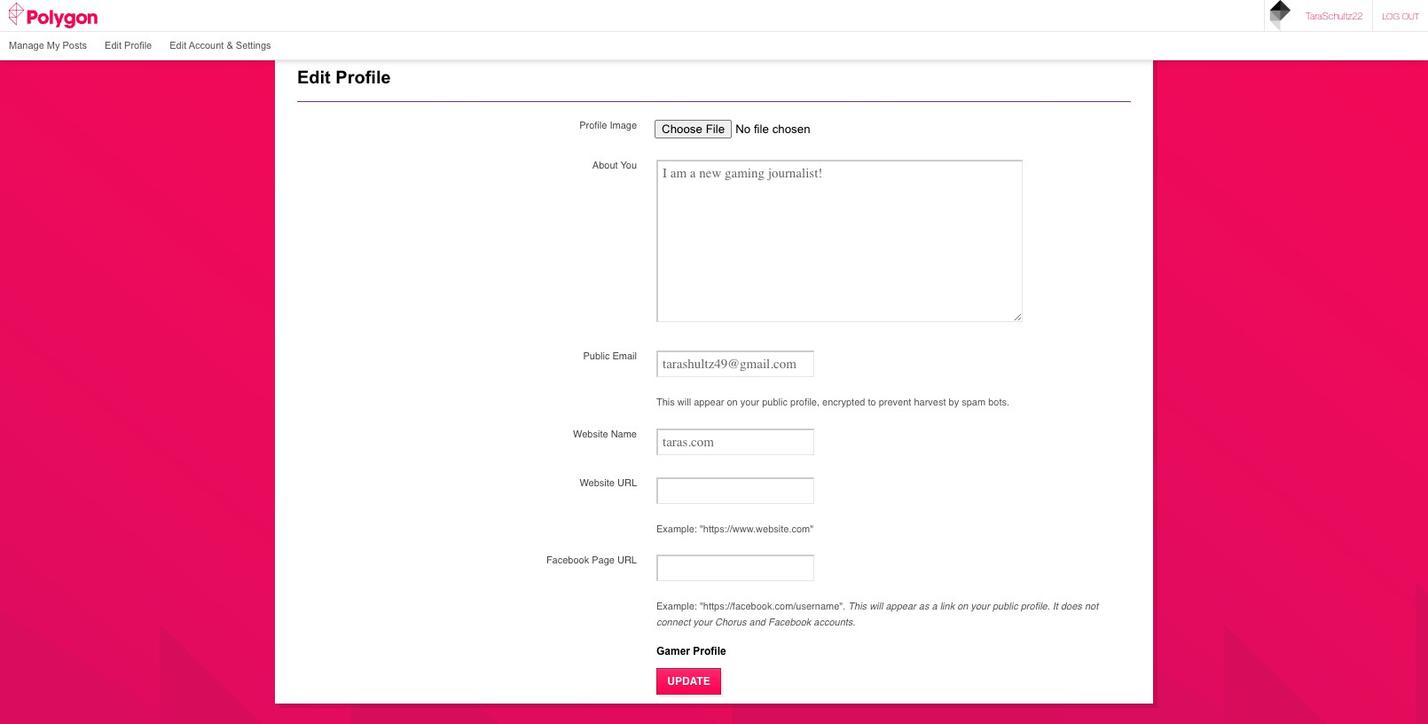 Task type: describe. For each thing, give the bounding box(es) containing it.
encrypted
[[823, 397, 866, 408]]

0 vertical spatial facebook
[[547, 555, 589, 566]]

on inside this will appear as a link on your public profile. it does not connect your chorus and facebook accounts.
[[958, 601, 969, 613]]

image
[[610, 120, 637, 131]]

you
[[621, 160, 637, 171]]

edit for edit profile link
[[105, 40, 122, 51]]

taraschultz22
[[1307, 10, 1364, 21]]

by
[[949, 397, 960, 408]]

manage my posts
[[9, 40, 87, 51]]

example: "https://facebook.com/username".
[[657, 601, 849, 613]]

gamer profile
[[657, 646, 727, 658]]

&
[[227, 40, 233, 51]]

0 vertical spatial on
[[727, 397, 738, 408]]

gamer
[[657, 646, 691, 658]]

website for website url
[[580, 477, 615, 489]]

it
[[1053, 601, 1059, 613]]

1 url from the top
[[618, 477, 637, 489]]

website for website name
[[573, 428, 608, 440]]

0 vertical spatial edit profile
[[105, 40, 152, 51]]

2 url from the top
[[618, 555, 637, 566]]

link
[[940, 601, 955, 613]]

my
[[47, 40, 60, 51]]

and
[[750, 617, 766, 628]]

log
[[1383, 11, 1400, 21]]

accounts.
[[814, 617, 856, 628]]

Public Email text field
[[657, 351, 815, 377]]

spam
[[962, 397, 986, 408]]

chorus
[[715, 617, 747, 628]]

manage my posts link
[[0, 32, 96, 59]]

email
[[613, 351, 637, 362]]

this for as
[[849, 601, 867, 613]]

example: "https://www.website.com"
[[657, 523, 814, 535]]

"https://facebook.com/username".
[[700, 601, 846, 613]]

website name
[[573, 428, 637, 440]]

website url
[[580, 477, 637, 489]]

will for on
[[678, 397, 691, 408]]

profile,
[[791, 397, 820, 408]]

public
[[584, 351, 610, 362]]

profile.
[[1021, 601, 1051, 613]]

about you
[[593, 160, 637, 171]]

name
[[611, 428, 637, 440]]

settings
[[236, 40, 271, 51]]

Website URL text field
[[657, 477, 815, 504]]

2 horizontal spatial edit
[[297, 67, 331, 87]]



Task type: locate. For each thing, give the bounding box(es) containing it.
will left as on the bottom
[[870, 601, 883, 613]]

1 vertical spatial edit profile
[[297, 67, 391, 87]]

1 vertical spatial on
[[958, 601, 969, 613]]

edit account & settings
[[170, 40, 271, 51]]

0 vertical spatial will
[[678, 397, 691, 408]]

bots.
[[989, 397, 1010, 408]]

1 vertical spatial public
[[993, 601, 1019, 613]]

url right the 'page'
[[618, 555, 637, 566]]

0 horizontal spatial will
[[678, 397, 691, 408]]

example: for example: "https://www.website.com"
[[657, 523, 697, 535]]

0 vertical spatial this
[[657, 397, 675, 408]]

connect
[[657, 617, 691, 628]]

1 vertical spatial website
[[580, 477, 615, 489]]

posts
[[63, 40, 87, 51]]

will inside this will appear as a link on your public profile. it does not connect your chorus and facebook accounts.
[[870, 601, 883, 613]]

0 horizontal spatial public
[[763, 397, 788, 408]]

0 vertical spatial url
[[618, 477, 637, 489]]

facebook inside this will appear as a link on your public profile. it does not connect your chorus and facebook accounts.
[[769, 617, 811, 628]]

your right link
[[971, 601, 990, 613]]

taraschultz22 link
[[1266, 0, 1373, 31]]

appear for as
[[886, 601, 917, 613]]

your down public email text box
[[741, 397, 760, 408]]

1 horizontal spatial facebook
[[769, 617, 811, 628]]

None file field
[[655, 120, 880, 138]]

1 vertical spatial your
[[971, 601, 990, 613]]

facebook page url
[[547, 555, 637, 566]]

this for on
[[657, 397, 675, 408]]

1 horizontal spatial on
[[958, 601, 969, 613]]

will
[[678, 397, 691, 408], [870, 601, 883, 613]]

0 horizontal spatial edit
[[105, 40, 122, 51]]

1 horizontal spatial this
[[849, 601, 867, 613]]

2 vertical spatial your
[[694, 617, 713, 628]]

this will appear on your public profile, encrypted to prevent harvest by spam bots.
[[657, 397, 1010, 408]]

1 vertical spatial appear
[[886, 601, 917, 613]]

as
[[919, 601, 930, 613]]

2 horizontal spatial your
[[971, 601, 990, 613]]

0 horizontal spatial on
[[727, 397, 738, 408]]

public email
[[584, 351, 637, 362]]

website down website name
[[580, 477, 615, 489]]

profile image
[[580, 120, 637, 131]]

appear inside this will appear as a link on your public profile. it does not connect your chorus and facebook accounts.
[[886, 601, 917, 613]]

0 horizontal spatial facebook
[[547, 555, 589, 566]]

1 horizontal spatial appear
[[886, 601, 917, 613]]

example: up connect
[[657, 601, 697, 613]]

profile
[[124, 40, 152, 51], [336, 67, 391, 87], [580, 120, 607, 131], [693, 646, 727, 658]]

public left profile.
[[993, 601, 1019, 613]]

about
[[593, 160, 618, 171]]

1 vertical spatial facebook
[[769, 617, 811, 628]]

appear
[[694, 397, 725, 408], [886, 601, 917, 613]]

this will appear as a link on your public profile. it does not connect your chorus and facebook accounts.
[[657, 601, 1099, 628]]

1 horizontal spatial public
[[993, 601, 1019, 613]]

Facebook Page URL text field
[[657, 555, 815, 581]]

edit profile
[[105, 40, 152, 51], [297, 67, 391, 87]]

example: down the website url 'text field'
[[657, 523, 697, 535]]

1 horizontal spatial edit
[[170, 40, 187, 51]]

facebook down "https://facebook.com/username".
[[769, 617, 811, 628]]

1 horizontal spatial your
[[741, 397, 760, 408]]

0 vertical spatial example:
[[657, 523, 697, 535]]

1 horizontal spatial will
[[870, 601, 883, 613]]

None submit
[[657, 669, 721, 695]]

0 horizontal spatial edit profile
[[105, 40, 152, 51]]

About You text field
[[657, 160, 1023, 322]]

log out link
[[1374, 0, 1429, 31]]

log out
[[1383, 11, 1420, 21]]

harvest
[[914, 397, 947, 408]]

public inside this will appear as a link on your public profile. it does not connect your chorus and facebook accounts.
[[993, 601, 1019, 613]]

edit
[[105, 40, 122, 51], [170, 40, 187, 51], [297, 67, 331, 87]]

edit profile link
[[96, 32, 161, 59]]

on down public email text box
[[727, 397, 738, 408]]

your left chorus
[[694, 617, 713, 628]]

appear down public email text box
[[694, 397, 725, 408]]

website left name on the bottom left
[[573, 428, 608, 440]]

0 vertical spatial appear
[[694, 397, 725, 408]]

to
[[868, 397, 877, 408]]

0 horizontal spatial appear
[[694, 397, 725, 408]]

this
[[657, 397, 675, 408], [849, 601, 867, 613]]

facebook
[[547, 555, 589, 566], [769, 617, 811, 628]]

0 vertical spatial your
[[741, 397, 760, 408]]

"https://www.website.com"
[[700, 523, 814, 535]]

your
[[741, 397, 760, 408], [971, 601, 990, 613], [694, 617, 713, 628]]

will for as
[[870, 601, 883, 613]]

appear for on
[[694, 397, 725, 408]]

this down public email text box
[[657, 397, 675, 408]]

facebook left the 'page'
[[547, 555, 589, 566]]

prevent
[[879, 397, 912, 408]]

example:
[[657, 523, 697, 535], [657, 601, 697, 613]]

url down name on the bottom left
[[618, 477, 637, 489]]

appear left as on the bottom
[[886, 601, 917, 613]]

account
[[189, 40, 224, 51]]

will down public email text box
[[678, 397, 691, 408]]

1 vertical spatial will
[[870, 601, 883, 613]]

public
[[763, 397, 788, 408], [993, 601, 1019, 613]]

url
[[618, 477, 637, 489], [618, 555, 637, 566]]

0 vertical spatial public
[[763, 397, 788, 408]]

1 vertical spatial url
[[618, 555, 637, 566]]

on right link
[[958, 601, 969, 613]]

manage
[[9, 40, 44, 51]]

website
[[573, 428, 608, 440], [580, 477, 615, 489]]

does
[[1061, 601, 1083, 613]]

not
[[1085, 601, 1099, 613]]

out
[[1403, 11, 1420, 21]]

2 example: from the top
[[657, 601, 697, 613]]

page
[[592, 555, 615, 566]]

example: for example: "https://facebook.com/username".
[[657, 601, 697, 613]]

a
[[932, 601, 938, 613]]

public left profile,
[[763, 397, 788, 408]]

this up accounts.
[[849, 601, 867, 613]]

Website Name text field
[[657, 428, 815, 455]]

on
[[727, 397, 738, 408], [958, 601, 969, 613]]

1 example: from the top
[[657, 523, 697, 535]]

this inside this will appear as a link on your public profile. it does not connect your chorus and facebook accounts.
[[849, 601, 867, 613]]

edit for edit account & settings link
[[170, 40, 187, 51]]

1 vertical spatial this
[[849, 601, 867, 613]]

edit account & settings link
[[161, 32, 280, 59]]

0 horizontal spatial your
[[694, 617, 713, 628]]

0 horizontal spatial this
[[657, 397, 675, 408]]

1 horizontal spatial edit profile
[[297, 67, 391, 87]]

1 vertical spatial example:
[[657, 601, 697, 613]]

0 vertical spatial website
[[573, 428, 608, 440]]



Task type: vqa. For each thing, say whether or not it's contained in the screenshot.
the leftmost public
yes



